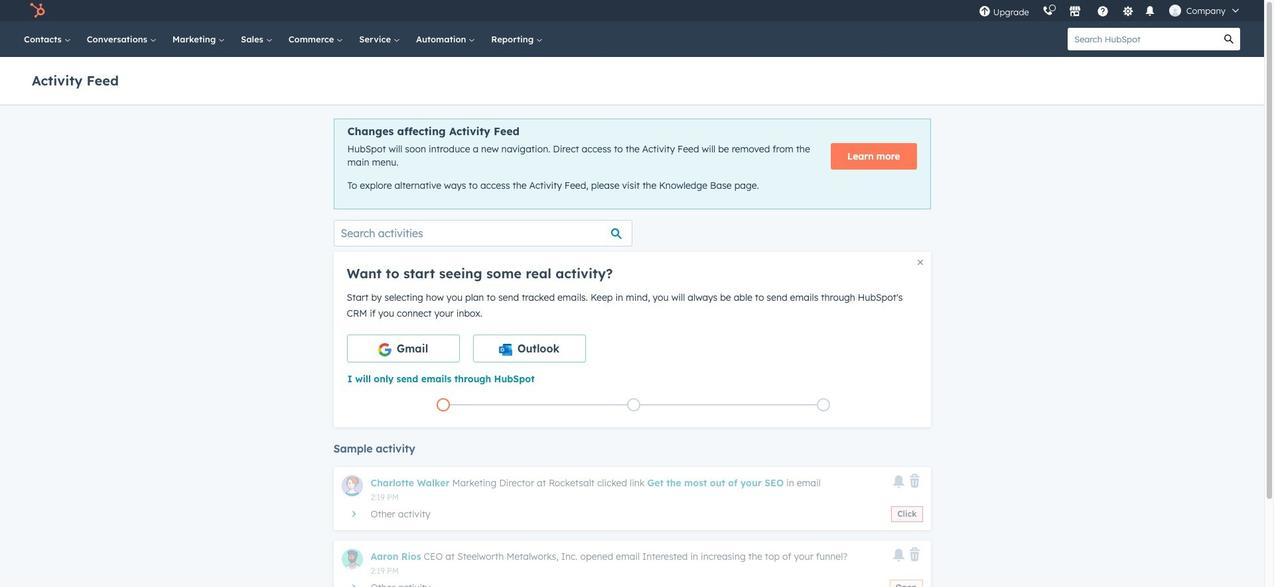 Task type: locate. For each thing, give the bounding box(es) containing it.
list
[[348, 396, 919, 415]]

menu
[[972, 0, 1248, 21]]

None checkbox
[[347, 335, 460, 363]]

None checkbox
[[473, 335, 586, 363]]

Search activities search field
[[333, 220, 632, 247]]

close image
[[917, 260, 923, 265]]

jacob simon image
[[1169, 5, 1181, 17]]

Search HubSpot search field
[[1068, 28, 1218, 50]]



Task type: vqa. For each thing, say whether or not it's contained in the screenshot.
menu
yes



Task type: describe. For each thing, give the bounding box(es) containing it.
marketplaces image
[[1069, 6, 1081, 18]]

onboarding.steps.sendtrackedemailingmail.title image
[[630, 402, 637, 410]]

onboarding.steps.finalstep.title image
[[820, 402, 827, 410]]



